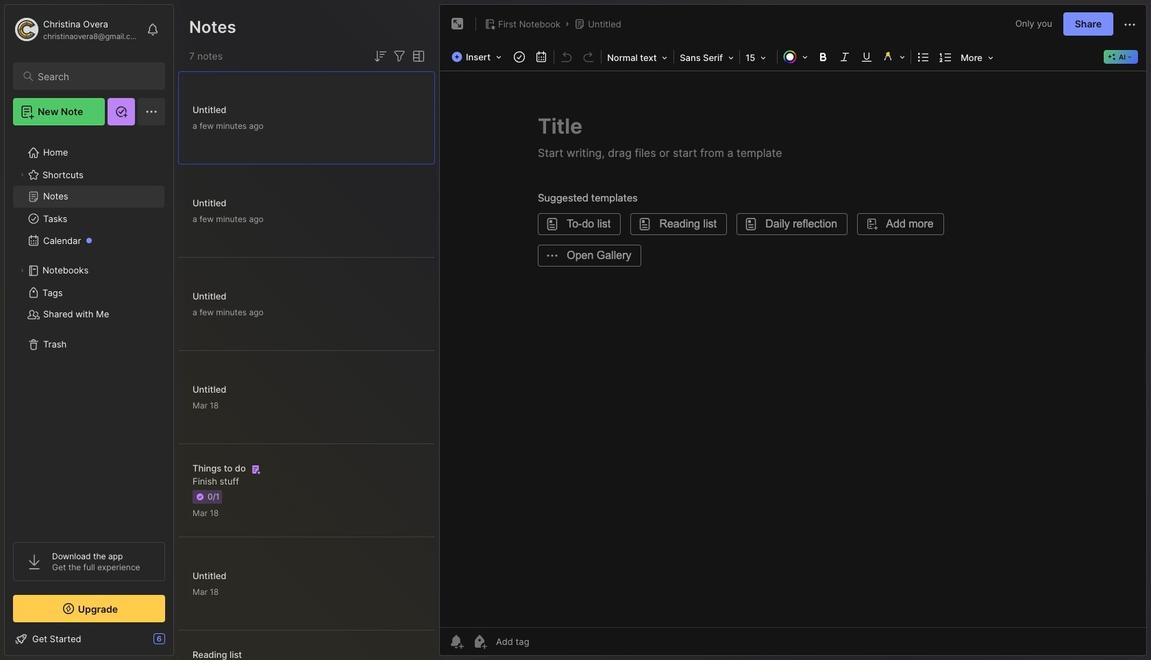 Task type: describe. For each thing, give the bounding box(es) containing it.
tree inside main element
[[5, 134, 173, 530]]

add tag image
[[472, 633, 488, 650]]

View options field
[[408, 48, 427, 64]]

note window element
[[439, 4, 1148, 660]]

Font size field
[[742, 48, 776, 67]]

bulleted list image
[[915, 47, 934, 67]]

Highlight field
[[878, 47, 910, 67]]

Search text field
[[38, 70, 153, 83]]

Heading level field
[[603, 48, 673, 67]]

none search field inside main element
[[38, 68, 153, 84]]

add filters image
[[391, 48, 408, 64]]

numbered list image
[[937, 47, 956, 67]]

Account field
[[13, 16, 140, 43]]

add a reminder image
[[448, 633, 465, 650]]

expand note image
[[450, 16, 466, 32]]

Font color field
[[780, 47, 813, 67]]

More actions field
[[1122, 15, 1139, 33]]

bold image
[[814, 47, 833, 67]]

Note Editor text field
[[440, 71, 1147, 627]]



Task type: locate. For each thing, give the bounding box(es) containing it.
Help and Learning task checklist field
[[5, 628, 173, 650]]

Insert field
[[448, 47, 509, 67]]

tree
[[5, 134, 173, 530]]

task image
[[510, 47, 529, 67]]

underline image
[[858, 47, 877, 67]]

expand notebooks image
[[18, 267, 26, 275]]

More field
[[957, 48, 998, 67]]

calendar event image
[[532, 47, 551, 67]]

italic image
[[836, 47, 855, 67]]

main element
[[0, 0, 178, 660]]

Sort options field
[[372, 48, 389, 64]]

None search field
[[38, 68, 153, 84]]

Font family field
[[676, 48, 738, 67]]

click to collapse image
[[173, 635, 183, 651]]

Add filters field
[[391, 48, 408, 64]]

more actions image
[[1122, 16, 1139, 33]]

Add tag field
[[495, 636, 599, 648]]



Task type: vqa. For each thing, say whether or not it's contained in the screenshot.
Sans
no



